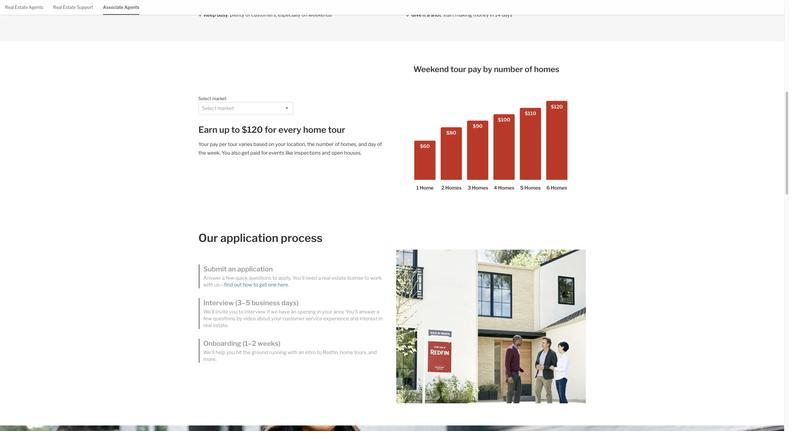 Task type: describe. For each thing, give the bounding box(es) containing it.
estate
[[332, 275, 346, 281]]

0 vertical spatial application
[[220, 231, 278, 245]]

a right it
[[427, 12, 430, 18]]

how
[[243, 282, 252, 288]]

(3–5
[[235, 299, 250, 307]]

our application process
[[198, 231, 323, 245]]

a inside interview (3–5 business days) we'll invite you to interview if we have an opening in your area. you'll answer a few questions by video about your customer service experience and interest in real estate.
[[377, 309, 379, 315]]

redfin,
[[323, 350, 339, 355]]

associate agents
[[103, 5, 139, 10]]

more.
[[203, 356, 217, 362]]

real estate agents
[[5, 5, 43, 10]]

estate.
[[213, 322, 229, 328]]

1 vertical spatial select market
[[202, 106, 234, 111]]

agent talking to customers in front of redfin-listed home image
[[396, 249, 586, 403]]

(1–2
[[243, 339, 256, 347]]

open
[[331, 150, 343, 156]]

to right how
[[253, 282, 258, 288]]

paid
[[250, 150, 260, 156]]

tours,
[[354, 350, 367, 355]]

it
[[423, 12, 426, 18]]

a right need
[[318, 275, 321, 281]]

you inside interview (3–5 business days) we'll invite you to interview if we have an opening in your area. you'll answer a few questions by video about your customer service experience and interest in real estate.
[[229, 309, 238, 315]]

process
[[281, 231, 323, 245]]

0 vertical spatial market
[[212, 96, 227, 101]]

interview (3–5 business days) menu item
[[198, 298, 388, 329]]

find out how to get one here .
[[224, 282, 289, 288]]

real inside interview (3–5 business days) we'll invite you to interview if we have an opening in your area. you'll answer a few questions by video about your customer service experience and interest in real estate.
[[203, 322, 212, 328]]

on inside your pay per tour varies based on your location, the number of homes, and day of the week. you also get paid for events like inspections and open houses.
[[269, 141, 274, 147]]

start
[[443, 12, 454, 18]]

interview
[[203, 299, 234, 307]]

inspections
[[294, 150, 321, 156]]

earn up to $120 for every home tour
[[198, 125, 345, 135]]

you inside onboarding (1–2 weeks) we'll help you hit the ground running with an intro to redfin, home tours, and more.
[[226, 350, 235, 355]]

help
[[216, 350, 225, 355]]

14
[[495, 12, 501, 18]]

associate agents link
[[103, 0, 139, 14]]

based
[[253, 141, 267, 147]]

interest
[[360, 316, 377, 322]]

your inside your pay per tour varies based on your location, the number of homes, and day of the week. you also get paid for events like inspections and open houses.
[[275, 141, 286, 147]]

0 horizontal spatial home
[[303, 125, 326, 135]]

submit an application
[[203, 265, 273, 273]]

location,
[[287, 141, 306, 147]]

weekends
[[309, 12, 332, 18]]

onboarding (1–2 weeks) menu item
[[198, 339, 388, 363]]

1 horizontal spatial in
[[379, 316, 383, 322]]

tour inside your pay per tour varies based on your location, the number of homes, and day of the week. you also get paid for events like inspections and open houses.
[[228, 141, 238, 147]]

service
[[306, 316, 322, 322]]

shot
[[431, 12, 441, 18]]

submit an application menu item
[[198, 264, 388, 288]]

you
[[222, 150, 230, 156]]

making
[[455, 12, 472, 18]]

1 vertical spatial in
[[317, 309, 321, 315]]

answer
[[359, 309, 376, 315]]

1 : from the left
[[228, 12, 229, 18]]

support
[[77, 5, 93, 10]]

1 horizontal spatial of
[[335, 141, 340, 147]]

with inside onboarding (1–2 weeks) we'll help you hit the ground running with an intro to redfin, home tours, and more.
[[288, 350, 297, 355]]

real estate support
[[53, 5, 93, 10]]

find out how to get one here link
[[224, 282, 288, 288]]

like
[[285, 150, 293, 156]]

especially
[[278, 12, 301, 18]]

we'll inside interview (3–5 business days) we'll invite you to interview if we have an opening in your area. you'll answer a few questions by video about your customer service experience and interest in real estate.
[[203, 309, 214, 315]]

us—
[[214, 282, 224, 288]]

estate for support
[[63, 5, 76, 10]]

0 vertical spatial the
[[307, 141, 315, 147]]

1 horizontal spatial tour
[[328, 125, 345, 135]]

real inside "answer a few quick questions to apply. you'll need a real estate license to work with us—"
[[322, 275, 331, 281]]

✓ give it a shot : start making money in 14 days
[[406, 12, 512, 18]]

$120
[[242, 125, 263, 135]]

1 vertical spatial your
[[322, 309, 332, 315]]

interview (3–5 business days) we'll invite you to interview if we have an opening in your area. you'll answer a few questions by video about your customer service experience and interest in real estate.
[[203, 299, 383, 328]]

few inside interview (3–5 business days) we'll invite you to interview if we have an opening in your area. you'll answer a few questions by video about your customer service experience and interest in real estate.
[[203, 316, 212, 322]]

0 horizontal spatial of
[[245, 12, 250, 18]]

0 vertical spatial for
[[265, 125, 277, 135]]

homes,
[[341, 141, 357, 147]]

you'll inside interview (3–5 business days) we'll invite you to interview if we have an opening in your area. you'll answer a few questions by video about your customer service experience and interest in real estate.
[[346, 309, 358, 315]]

experience
[[323, 316, 349, 322]]

real estate agents link
[[5, 0, 43, 14]]

a up us—
[[222, 275, 225, 281]]

money
[[473, 12, 489, 18]]

real estate support link
[[53, 0, 93, 14]]

estate for agents
[[15, 5, 28, 10]]

our
[[198, 231, 218, 245]]

customers,
[[251, 12, 277, 18]]

and inside onboarding (1–2 weeks) we'll help you hit the ground running with an intro to redfin, home tours, and more.
[[368, 350, 377, 355]]

also
[[231, 150, 241, 156]]

✓ keep busy : plenty of customers, especially on weekends
[[198, 12, 332, 18]]

out
[[234, 282, 242, 288]]

business
[[252, 299, 280, 307]]

customer
[[283, 316, 305, 322]]

2 agents from the left
[[124, 5, 139, 10]]



Task type: locate. For each thing, give the bounding box(es) containing it.
0 vertical spatial home
[[303, 125, 326, 135]]

home inside onboarding (1–2 weeks) we'll help you hit the ground running with an intro to redfin, home tours, and more.
[[340, 350, 353, 355]]

✓ for ✓ give it a shot : start making money in 14 days
[[406, 12, 410, 18]]

0 horizontal spatial the
[[198, 150, 206, 156]]

submit
[[203, 265, 227, 273]]

your down we
[[271, 316, 282, 322]]

2 vertical spatial in
[[379, 316, 383, 322]]

per
[[219, 141, 227, 147]]

0 horizontal spatial in
[[317, 309, 321, 315]]

an left intro
[[299, 350, 304, 355]]

1 horizontal spatial get
[[259, 282, 267, 288]]

houses.
[[344, 150, 362, 156]]

1 vertical spatial we'll
[[203, 350, 214, 355]]

1 horizontal spatial real
[[53, 5, 62, 10]]

of up open
[[335, 141, 340, 147]]

here
[[278, 282, 288, 288]]

of
[[245, 12, 250, 18], [335, 141, 340, 147], [377, 141, 382, 147]]

for inside your pay per tour varies based on your location, the number of homes, and day of the week. you also get paid for events like inspections and open houses.
[[261, 150, 268, 156]]

0 vertical spatial select
[[198, 96, 211, 101]]

an inside submit an application menu item
[[228, 265, 236, 273]]

2 vertical spatial your
[[271, 316, 282, 322]]

✓ for ✓ keep busy : plenty of customers, especially on weekends
[[198, 12, 203, 18]]

application inside menu item
[[237, 265, 273, 273]]

0 vertical spatial in
[[490, 12, 494, 18]]

your
[[275, 141, 286, 147], [322, 309, 332, 315], [271, 316, 282, 322]]

apply.
[[278, 275, 291, 281]]

2 ✓ from the left
[[406, 12, 410, 18]]

on right especially on the top
[[302, 12, 307, 18]]

home up number
[[303, 125, 326, 135]]

of right day
[[377, 141, 382, 147]]

your
[[198, 141, 209, 147]]

number
[[316, 141, 334, 147]]

home
[[303, 125, 326, 135], [340, 350, 353, 355]]

1 vertical spatial for
[[261, 150, 268, 156]]

real inside real estate agents link
[[5, 5, 14, 10]]

2 horizontal spatial in
[[490, 12, 494, 18]]

your up the 'experience'
[[322, 309, 332, 315]]

you'll left need
[[292, 275, 305, 281]]

1 horizontal spatial the
[[243, 350, 251, 355]]

estate inside real estate support link
[[63, 5, 76, 10]]

1 vertical spatial real
[[203, 322, 212, 328]]

a right answer
[[377, 309, 379, 315]]

1 vertical spatial with
[[288, 350, 297, 355]]

we
[[271, 309, 278, 315]]

associate
[[103, 5, 123, 10]]

1 vertical spatial tour
[[228, 141, 238, 147]]

✓ left give
[[406, 12, 410, 18]]

answer a few quick questions to apply. you'll need a real estate license to work with us—
[[203, 275, 382, 288]]

estate
[[15, 5, 28, 10], [63, 5, 76, 10]]

0 horizontal spatial on
[[269, 141, 274, 147]]

1 vertical spatial questions
[[213, 316, 236, 322]]

select market
[[198, 96, 227, 101], [202, 106, 234, 111]]

0 horizontal spatial with
[[203, 282, 213, 288]]

about
[[257, 316, 270, 322]]

real left estate.
[[203, 322, 212, 328]]

need
[[306, 275, 317, 281]]

1 real from the left
[[5, 5, 14, 10]]

to right intro
[[317, 350, 322, 355]]

2 horizontal spatial of
[[377, 141, 382, 147]]

an inside onboarding (1–2 weeks) we'll help you hit the ground running with an intro to redfin, home tours, and more.
[[299, 350, 304, 355]]

find
[[224, 282, 233, 288]]

1 vertical spatial the
[[198, 150, 206, 156]]

tour up also
[[228, 141, 238, 147]]

we'll left invite
[[203, 309, 214, 315]]

2 real from the left
[[53, 5, 62, 10]]

2 horizontal spatial an
[[299, 350, 304, 355]]

1 we'll from the top
[[203, 309, 214, 315]]

0 horizontal spatial real
[[203, 322, 212, 328]]

0 horizontal spatial questions
[[213, 316, 236, 322]]

the right hit
[[243, 350, 251, 355]]

1 horizontal spatial ✓
[[406, 12, 410, 18]]

to up by
[[239, 309, 243, 315]]

keep
[[204, 12, 216, 18]]

work
[[370, 275, 382, 281]]

1 horizontal spatial real
[[322, 275, 331, 281]]

1 vertical spatial on
[[269, 141, 274, 147]]

and inside interview (3–5 business days) we'll invite you to interview if we have an opening in your area. you'll answer a few questions by video about your customer service experience and interest in real estate.
[[350, 316, 359, 322]]

1 vertical spatial you
[[226, 350, 235, 355]]

tour up number
[[328, 125, 345, 135]]

2 : from the left
[[441, 12, 442, 18]]

earn
[[198, 125, 217, 135]]

weeks)
[[258, 339, 280, 347]]

1 horizontal spatial on
[[302, 12, 307, 18]]

0 vertical spatial we'll
[[203, 309, 214, 315]]

1 horizontal spatial you'll
[[346, 309, 358, 315]]

and right tours,
[[368, 350, 377, 355]]

1 vertical spatial select
[[202, 106, 216, 111]]

you left hit
[[226, 350, 235, 355]]

area.
[[334, 309, 345, 315]]

an up customer
[[291, 309, 296, 315]]

0 vertical spatial you'll
[[292, 275, 305, 281]]

get inside submit an application menu item
[[259, 282, 267, 288]]

events
[[269, 150, 284, 156]]

license
[[347, 275, 363, 281]]

1 horizontal spatial with
[[288, 350, 297, 355]]

a
[[427, 12, 430, 18], [222, 275, 225, 281], [318, 275, 321, 281], [377, 309, 379, 315]]

to left work
[[365, 275, 369, 281]]

few up find
[[226, 275, 234, 281]]

✓
[[198, 12, 203, 18], [406, 12, 410, 18]]

an
[[228, 265, 236, 273], [291, 309, 296, 315], [299, 350, 304, 355]]

: left start
[[441, 12, 442, 18]]

on up events in the top left of the page
[[269, 141, 274, 147]]

1 horizontal spatial :
[[441, 12, 442, 18]]

we'll
[[203, 309, 214, 315], [203, 350, 214, 355]]

.
[[288, 282, 289, 288]]

0 vertical spatial get
[[242, 150, 249, 156]]

0 horizontal spatial few
[[203, 316, 212, 322]]

few down interview on the bottom of the page
[[203, 316, 212, 322]]

1 agents from the left
[[29, 5, 43, 10]]

the inside onboarding (1–2 weeks) we'll help you hit the ground running with an intro to redfin, home tours, and more.
[[243, 350, 251, 355]]

the down your
[[198, 150, 206, 156]]

0 horizontal spatial get
[[242, 150, 249, 156]]

1 vertical spatial get
[[259, 282, 267, 288]]

running
[[269, 350, 287, 355]]

0 vertical spatial on
[[302, 12, 307, 18]]

ground
[[252, 350, 268, 355]]

2 vertical spatial an
[[299, 350, 304, 355]]

graph of pay for national associate agents image
[[411, 56, 571, 202]]

1 ✓ from the left
[[198, 12, 203, 18]]

have
[[279, 309, 290, 315]]

1 horizontal spatial agents
[[124, 5, 139, 10]]

2 vertical spatial the
[[243, 350, 251, 355]]

every
[[278, 125, 301, 135]]

in right interest
[[379, 316, 383, 322]]

questions up find out how to get one here .
[[249, 275, 271, 281]]

we'll inside onboarding (1–2 weeks) we'll help you hit the ground running with an intro to redfin, home tours, and more.
[[203, 350, 214, 355]]

pay
[[210, 141, 218, 147]]

few inside "answer a few quick questions to apply. you'll need a real estate license to work with us—"
[[226, 275, 234, 281]]

you'll inside "answer a few quick questions to apply. you'll need a real estate license to work with us—"
[[292, 275, 305, 281]]

with inside "answer a few quick questions to apply. you'll need a real estate license to work with us—"
[[203, 282, 213, 288]]

busy
[[217, 12, 228, 18]]

quick
[[235, 275, 248, 281]]

for
[[265, 125, 277, 135], [261, 150, 268, 156]]

0 horizontal spatial an
[[228, 265, 236, 273]]

real for real estate support
[[53, 5, 62, 10]]

: left plenty
[[228, 12, 229, 18]]

1 horizontal spatial few
[[226, 275, 234, 281]]

and left interest
[[350, 316, 359, 322]]

0 vertical spatial few
[[226, 275, 234, 281]]

select
[[198, 96, 211, 101], [202, 106, 216, 111]]

real for real estate agents
[[5, 5, 14, 10]]

get left one
[[259, 282, 267, 288]]

and down number
[[322, 150, 330, 156]]

in
[[490, 12, 494, 18], [317, 309, 321, 315], [379, 316, 383, 322]]

you'll
[[292, 275, 305, 281], [346, 309, 358, 315]]

intro
[[305, 350, 316, 355]]

0 horizontal spatial you'll
[[292, 275, 305, 281]]

0 vertical spatial tour
[[328, 125, 345, 135]]

your up events in the top left of the page
[[275, 141, 286, 147]]

1 vertical spatial an
[[291, 309, 296, 315]]

1 vertical spatial few
[[203, 316, 212, 322]]

real
[[322, 275, 331, 281], [203, 322, 212, 328]]

2 horizontal spatial the
[[307, 141, 315, 147]]

questions down invite
[[213, 316, 236, 322]]

1 vertical spatial home
[[340, 350, 353, 355]]

in up service
[[317, 309, 321, 315]]

for right paid
[[261, 150, 268, 156]]

1 horizontal spatial home
[[340, 350, 353, 355]]

get down varies
[[242, 150, 249, 156]]

video
[[243, 316, 256, 322]]

✓ left keep
[[198, 12, 203, 18]]

0 vertical spatial questions
[[249, 275, 271, 281]]

estate inside real estate agents link
[[15, 5, 28, 10]]

the up inspections
[[307, 141, 315, 147]]

day
[[368, 141, 376, 147]]

0 vertical spatial an
[[228, 265, 236, 273]]

0 horizontal spatial :
[[228, 12, 229, 18]]

opening
[[297, 309, 316, 315]]

and left day
[[358, 141, 367, 147]]

0 vertical spatial with
[[203, 282, 213, 288]]

to inside onboarding (1–2 weeks) we'll help you hit the ground running with an intro to redfin, home tours, and more.
[[317, 350, 322, 355]]

an inside interview (3–5 business days) we'll invite you to interview if we have an opening in your area. you'll answer a few questions by video about your customer service experience and interest in real estate.
[[291, 309, 296, 315]]

1 horizontal spatial an
[[291, 309, 296, 315]]

1 estate from the left
[[15, 5, 28, 10]]

you up by
[[229, 309, 238, 315]]

questions inside interview (3–5 business days) we'll invite you to interview if we have an opening in your area. you'll answer a few questions by video about your customer service experience and interest in real estate.
[[213, 316, 236, 322]]

0 horizontal spatial estate
[[15, 5, 28, 10]]

hit
[[236, 350, 242, 355]]

0 vertical spatial your
[[275, 141, 286, 147]]

get
[[242, 150, 249, 156], [259, 282, 267, 288]]

invite
[[216, 309, 228, 315]]

0 vertical spatial real
[[322, 275, 331, 281]]

in left the 14
[[490, 12, 494, 18]]

1 vertical spatial market
[[218, 106, 234, 111]]

2 estate from the left
[[63, 5, 76, 10]]

to inside interview (3–5 business days) we'll invite you to interview if we have an opening in your area. you'll answer a few questions by video about your customer service experience and interest in real estate.
[[239, 309, 243, 315]]

agents
[[29, 5, 43, 10], [124, 5, 139, 10]]

with down answer
[[203, 282, 213, 288]]

to right up
[[231, 125, 240, 135]]

0 horizontal spatial real
[[5, 5, 14, 10]]

0 horizontal spatial agents
[[29, 5, 43, 10]]

if
[[267, 309, 270, 315]]

for up based
[[265, 125, 277, 135]]

1 horizontal spatial questions
[[249, 275, 271, 281]]

plenty
[[230, 12, 244, 18]]

varies
[[239, 141, 252, 147]]

0 horizontal spatial tour
[[228, 141, 238, 147]]

you'll right "area."
[[346, 309, 358, 315]]

to
[[231, 125, 240, 135], [273, 275, 277, 281], [365, 275, 369, 281], [253, 282, 258, 288], [239, 309, 243, 315], [317, 350, 322, 355]]

we'll up more.
[[203, 350, 214, 355]]

1 horizontal spatial estate
[[63, 5, 76, 10]]

get inside your pay per tour varies based on your location, the number of homes, and day of the week. you also get paid for events like inspections and open houses.
[[242, 150, 249, 156]]

interview
[[245, 309, 266, 315]]

0 horizontal spatial ✓
[[198, 12, 203, 18]]

days
[[502, 12, 512, 18]]

0 vertical spatial select market
[[198, 96, 227, 101]]

0 vertical spatial you
[[229, 309, 238, 315]]

up
[[219, 125, 230, 135]]

with right running
[[288, 350, 297, 355]]

1 vertical spatial application
[[237, 265, 273, 273]]

application
[[220, 231, 278, 245], [237, 265, 273, 273]]

days)
[[281, 299, 299, 307]]

an up quick
[[228, 265, 236, 273]]

on
[[302, 12, 307, 18], [269, 141, 274, 147]]

few
[[226, 275, 234, 281], [203, 316, 212, 322]]

of right plenty
[[245, 12, 250, 18]]

onboarding (1–2 weeks) we'll help you hit the ground running with an intro to redfin, home tours, and more.
[[203, 339, 377, 362]]

2 we'll from the top
[[203, 350, 214, 355]]

real inside real estate support link
[[53, 5, 62, 10]]

answer
[[203, 275, 221, 281]]

questions inside "answer a few quick questions to apply. you'll need a real estate license to work with us—"
[[249, 275, 271, 281]]

1 vertical spatial you'll
[[346, 309, 358, 315]]

your pay per tour varies based on your location, the number of homes, and day of the week. you also get paid for events like inspections and open houses.
[[198, 141, 382, 156]]

home left tours,
[[340, 350, 353, 355]]

week.
[[207, 150, 221, 156]]

to up one
[[273, 275, 277, 281]]

onboarding
[[203, 339, 241, 347]]

select market element
[[198, 93, 290, 102]]

one
[[268, 282, 277, 288]]

give
[[411, 12, 422, 18]]

by
[[237, 316, 242, 322]]

questions
[[249, 275, 271, 281], [213, 316, 236, 322]]

real left estate
[[322, 275, 331, 281]]



Task type: vqa. For each thing, say whether or not it's contained in the screenshot.
help
yes



